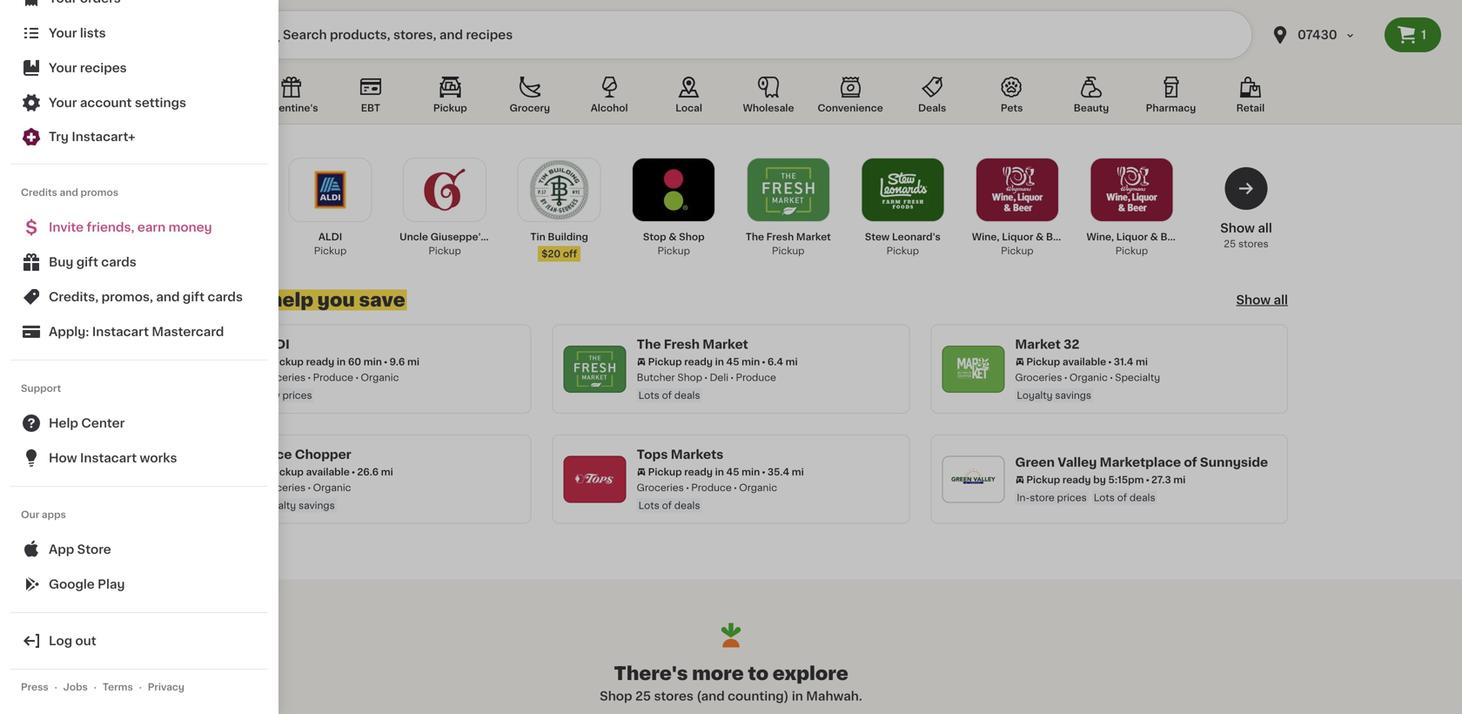Task type: describe. For each thing, give the bounding box(es) containing it.
available inside price chopper pickup available 26.6 mi groceries organic loyalty savings
[[306, 467, 350, 477]]

your for your lists
[[49, 27, 77, 39]]

aldi for aldi
[[259, 338, 290, 350]]

mahwah.
[[807, 690, 863, 702]]

deals
[[919, 103, 947, 113]]

organic inside groceries produce organic lots of deals
[[739, 483, 778, 492]]

google
[[49, 578, 95, 590]]

lots for in-store prices lots of deals
[[1094, 493, 1115, 502]]

27.3
[[1152, 475, 1172, 485]]

jobs
[[63, 682, 88, 692]]

our
[[21, 510, 39, 519]]

green valley marketplace of sunnyside
[[1016, 456, 1269, 468]]

pickup ready in 45 min for fresh
[[648, 357, 760, 367]]

in inside there's more to explore shop 25 stores (and counting) in mahwah.
[[792, 690, 804, 702]]

help center
[[49, 417, 125, 429]]

google play
[[49, 578, 125, 590]]

earn
[[138, 221, 166, 233]]

promos,
[[102, 291, 153, 303]]

wholesale button
[[732, 73, 806, 124]]

shop inside there's more to explore shop 25 stores (and counting) in mahwah.
[[600, 690, 633, 702]]

in for the fresh market
[[715, 357, 724, 367]]

price
[[259, 448, 292, 461]]

try instacart+ image
[[21, 126, 42, 147]]

stores inside show all 25 stores
[[1239, 239, 1269, 249]]

market for the fresh market
[[703, 338, 749, 350]]

low
[[260, 391, 280, 400]]

mi inside price chopper pickup available 26.6 mi groceries organic loyalty savings
[[381, 467, 393, 477]]

in for tops markets
[[715, 467, 724, 477]]

press
[[21, 682, 48, 692]]

ready for green valley marketplace of sunnyside
[[1063, 475, 1092, 485]]

credits and promos element
[[10, 210, 268, 349]]

6.4
[[768, 357, 784, 367]]

your lists link
[[10, 16, 268, 51]]

retail
[[1237, 103, 1265, 113]]

in-
[[1017, 493, 1030, 502]]

press · jobs · terms · privacy
[[21, 682, 185, 692]]

groceries produce organic low prices
[[259, 373, 399, 400]]

1 vertical spatial 1
[[249, 159, 253, 168]]

invite
[[49, 221, 84, 233]]

32
[[1064, 338, 1080, 350]]

mi for green valley marketplace of sunnyside
[[1174, 475, 1186, 485]]

fresh for the fresh market pickup
[[767, 232, 794, 242]]

tops
[[637, 448, 668, 461]]

0 horizontal spatial and
[[60, 188, 78, 197]]

google play link
[[10, 567, 268, 602]]

pickup ready in 45 min for markets
[[648, 467, 760, 477]]

ready for aldi
[[306, 357, 335, 367]]

pickup button
[[413, 73, 488, 124]]

1 inside button
[[1422, 29, 1427, 41]]

groceries organic specialty loyalty savings
[[1016, 373, 1161, 400]]

deals for in-store prices lots of deals
[[1130, 493, 1156, 502]]

help center link
[[10, 406, 268, 441]]

produce inside the butcher shop deli produce lots of deals
[[736, 373, 777, 382]]

07430 button
[[1270, 10, 1375, 59]]

shop inside the butcher shop deli produce lots of deals
[[678, 373, 703, 382]]

try instacart+
[[49, 131, 136, 143]]

market 32
[[1016, 338, 1080, 350]]

pickup ready in 60 min
[[270, 357, 382, 367]]

markets
[[671, 448, 724, 461]]

buy gift cards link
[[10, 245, 268, 280]]

apps
[[42, 510, 66, 519]]

retail button
[[1214, 73, 1289, 124]]

credits, promos, and gift cards link
[[10, 280, 268, 314]]

more
[[692, 664, 744, 683]]

show all button
[[1237, 291, 1289, 309]]

log out
[[49, 635, 96, 647]]

(and
[[697, 690, 725, 702]]

buy
[[49, 256, 73, 268]]

market 32 logo image
[[950, 345, 997, 393]]

aldi logo image
[[193, 345, 240, 393]]

privacy link
[[144, 680, 188, 694]]

price chopper pickup available 26.6 mi groceries organic loyalty savings
[[259, 448, 393, 510]]

help
[[270, 291, 314, 309]]

in for aldi
[[337, 357, 346, 367]]

buy gift cards
[[49, 256, 137, 268]]

grocery button
[[493, 73, 568, 124]]

valentine's button
[[254, 73, 329, 124]]

stop & shop pickup
[[643, 232, 705, 256]]

recipes
[[80, 62, 127, 74]]

how
[[49, 452, 77, 464]]

uncle giuseppe's marketplace pickup
[[400, 232, 551, 256]]

to inside there's more to explore shop 25 stores (and counting) in mahwah.
[[748, 664, 769, 683]]

credits,
[[49, 291, 99, 303]]

pets button
[[975, 73, 1050, 124]]

the fresh market pickup
[[746, 232, 831, 256]]

apply: instacart mastercard
[[49, 326, 224, 338]]

credits and promos
[[21, 188, 118, 197]]

terms
[[103, 682, 133, 692]]

stew
[[865, 232, 890, 242]]

there's
[[614, 664, 688, 683]]

tops markets logo image
[[572, 456, 619, 503]]

mi for the fresh market
[[786, 357, 798, 367]]

min for aldi
[[364, 357, 382, 367]]

app store
[[49, 543, 111, 556]]

green valley marketplace of sunnyside logo image
[[950, 456, 997, 503]]

giuseppe's
[[431, 232, 486, 242]]

try instacart+ link
[[10, 120, 268, 153]]

6.4 mi
[[768, 357, 798, 367]]

pickup inside the uncle giuseppe's marketplace pickup
[[429, 246, 461, 256]]

beauty button
[[1055, 73, 1129, 124]]

tin building $20 off
[[531, 232, 589, 259]]

groceries for market 32
[[1016, 373, 1063, 382]]

welcome dialog
[[0, 0, 279, 714]]

lots for groceries produce organic lots of deals
[[639, 501, 660, 510]]

money
[[169, 221, 212, 233]]

uncle
[[400, 232, 428, 242]]

pickup inside the fresh market pickup
[[772, 246, 805, 256]]

ebt
[[361, 103, 380, 113]]

butcher
[[637, 373, 675, 382]]

stew leonard's pickup
[[865, 232, 941, 256]]

mi for aldi
[[407, 357, 420, 367]]

of inside the butcher shop deli produce lots of deals
[[662, 391, 672, 400]]

pharmacy
[[1147, 103, 1197, 113]]

your account settings
[[49, 97, 186, 109]]

pickup inside button
[[434, 103, 467, 113]]

stores inside there's more to explore shop 25 stores (and counting) in mahwah.
[[654, 690, 694, 702]]

35.4 mi
[[768, 467, 804, 477]]

produce for tops markets
[[692, 483, 732, 492]]

27.3 mi
[[1152, 475, 1186, 485]]

friends,
[[87, 221, 135, 233]]

1 button
[[1385, 17, 1442, 52]]

your account settings link
[[10, 85, 268, 120]]

jobs link
[[60, 680, 91, 694]]

savings inside price chopper pickup available 26.6 mi groceries organic loyalty savings
[[299, 501, 335, 510]]

deli
[[710, 373, 729, 382]]



Task type: locate. For each thing, give the bounding box(es) containing it.
ebt button
[[333, 73, 408, 124]]

min for the fresh market
[[742, 357, 760, 367]]

instacart down the center
[[80, 452, 137, 464]]

0 horizontal spatial fresh
[[664, 338, 700, 350]]

gift inside credits, promos, and gift cards "link"
[[183, 291, 205, 303]]

show up show all popup button
[[1221, 222, 1256, 234]]

deals for groceries produce organic lots of deals
[[675, 501, 701, 510]]

prices
[[283, 391, 312, 400], [1058, 493, 1087, 502]]

1 vertical spatial 25
[[636, 690, 651, 702]]

you
[[318, 291, 355, 309]]

lots down the tops
[[639, 501, 660, 510]]

1 horizontal spatial aldi
[[319, 232, 342, 242]]

cards
[[101, 256, 137, 268], [208, 291, 243, 303]]

1 horizontal spatial available
[[1063, 357, 1107, 367]]

1 horizontal spatial stores
[[1239, 239, 1269, 249]]

tab panel
[[165, 152, 1297, 524]]

apply:
[[49, 326, 89, 338]]

1 vertical spatial the
[[637, 338, 661, 350]]

your lists
[[49, 27, 106, 39]]

groceries for aldi
[[259, 373, 306, 382]]

organic down pickup available
[[1070, 373, 1108, 382]]

45
[[727, 357, 740, 367], [727, 467, 740, 477]]

ready down valley
[[1063, 475, 1092, 485]]

fresh
[[767, 232, 794, 242], [664, 338, 700, 350]]

to
[[243, 291, 264, 309], [748, 664, 769, 683]]

credits
[[21, 188, 57, 197]]

1 horizontal spatial prices
[[1058, 493, 1087, 502]]

aldi for aldi pickup
[[319, 232, 342, 242]]

1 horizontal spatial savings
[[1056, 391, 1092, 400]]

leonard's
[[893, 232, 941, 242]]

building
[[548, 232, 589, 242]]

and right the credits
[[60, 188, 78, 197]]

marketplace up 5:15pm
[[1100, 456, 1182, 468]]

loyalty down price
[[260, 501, 296, 510]]

1 pickup link from the left
[[973, 158, 1063, 258]]

groceries down the tops
[[637, 483, 684, 492]]

in up deli
[[715, 357, 724, 367]]

0 horizontal spatial 25
[[636, 690, 651, 702]]

store
[[77, 543, 111, 556]]

fresh inside the fresh market pickup
[[767, 232, 794, 242]]

25 inside there's more to explore shop 25 stores (and counting) in mahwah.
[[636, 690, 651, 702]]

show inside popup button
[[1237, 294, 1271, 306]]

instacart for apply:
[[92, 326, 149, 338]]

produce
[[313, 373, 354, 382], [736, 373, 777, 382], [692, 483, 732, 492]]

mi
[[407, 357, 420, 367], [786, 357, 798, 367], [1136, 357, 1149, 367], [381, 467, 393, 477], [792, 467, 804, 477], [1174, 475, 1186, 485]]

terms link
[[99, 680, 137, 694]]

account
[[80, 97, 132, 109]]

0 vertical spatial 1
[[1422, 29, 1427, 41]]

0 vertical spatial 25
[[1225, 239, 1237, 249]]

organic inside price chopper pickup available 26.6 mi groceries organic loyalty savings
[[313, 483, 351, 492]]

of down 5:15pm
[[1118, 493, 1128, 502]]

marketplace for giuseppe's
[[489, 232, 551, 242]]

deals
[[675, 391, 701, 400], [1130, 493, 1156, 502], [675, 501, 701, 510]]

out
[[75, 635, 96, 647]]

loyalty inside groceries organic specialty loyalty savings
[[1017, 391, 1053, 400]]

gift inside buy gift cards link
[[76, 256, 98, 268]]

of
[[662, 391, 672, 400], [1185, 456, 1198, 468], [1118, 493, 1128, 502], [662, 501, 672, 510]]

0 horizontal spatial marketplace
[[489, 232, 551, 242]]

prices down pickup ready by 5:15pm
[[1058, 493, 1087, 502]]

45 up deli
[[727, 357, 740, 367]]

mi right 26.6
[[381, 467, 393, 477]]

0 horizontal spatial to
[[243, 291, 264, 309]]

butcher shop deli produce lots of deals
[[637, 373, 777, 400]]

2 vertical spatial your
[[49, 97, 77, 109]]

loyalty inside price chopper pickup available 26.6 mi groceries organic loyalty savings
[[260, 501, 296, 510]]

3 your from the top
[[49, 97, 77, 109]]

shop down there's
[[600, 690, 633, 702]]

instacart for how
[[80, 452, 137, 464]]

2 horizontal spatial produce
[[736, 373, 777, 382]]

min left 6.4 at right
[[742, 357, 760, 367]]

and
[[60, 188, 78, 197], [156, 291, 180, 303]]

ready up groceries produce organic low prices
[[306, 357, 335, 367]]

of down tops markets
[[662, 501, 672, 510]]

prices inside groceries produce organic low prices
[[283, 391, 312, 400]]

all inside popup button
[[1274, 294, 1289, 306]]

lots inside the butcher shop deli produce lots of deals
[[639, 391, 660, 400]]

market up deli
[[703, 338, 749, 350]]

min right 60
[[364, 357, 382, 367]]

produce for aldi
[[313, 373, 354, 382]]

mi right the '27.3'
[[1174, 475, 1186, 485]]

1 your from the top
[[49, 27, 77, 39]]

9.6 mi
[[390, 357, 420, 367]]

0 horizontal spatial 1
[[249, 159, 253, 168]]

all
[[1259, 222, 1273, 234], [1274, 294, 1289, 306]]

instacart
[[92, 326, 149, 338], [80, 452, 137, 464]]

1 vertical spatial cards
[[208, 291, 243, 303]]

groceries for tops markets
[[637, 483, 684, 492]]

1 vertical spatial to
[[748, 664, 769, 683]]

1 vertical spatial savings
[[299, 501, 335, 510]]

ready down markets
[[685, 467, 713, 477]]

groceries produce organic lots of deals
[[637, 483, 778, 510]]

mi right 6.4 at right
[[786, 357, 798, 367]]

gift right buy
[[76, 256, 98, 268]]

fresh for the fresh market
[[664, 338, 700, 350]]

sunnyside
[[1201, 456, 1269, 468]]

1 vertical spatial your
[[49, 62, 77, 74]]

organic down 9.6 at left
[[361, 373, 399, 382]]

of up "27.3 mi"
[[1185, 456, 1198, 468]]

pharmacy button
[[1134, 73, 1209, 124]]

marketplace for valley
[[1100, 456, 1182, 468]]

0 horizontal spatial cards
[[101, 256, 137, 268]]

produce down "pickup ready in 60 min"
[[313, 373, 354, 382]]

0 horizontal spatial market
[[703, 338, 749, 350]]

groceries inside groceries organic specialty loyalty savings
[[1016, 373, 1063, 382]]

organic down 35.4
[[739, 483, 778, 492]]

0 horizontal spatial stores
[[654, 690, 694, 702]]

our apps element
[[10, 532, 268, 602]]

tab panel containing stores to
[[165, 152, 1297, 524]]

groceries down price
[[259, 483, 306, 492]]

in left 60
[[337, 357, 346, 367]]

mi up specialty in the bottom of the page
[[1136, 357, 1149, 367]]

lots down the by at the bottom right
[[1094, 493, 1115, 502]]

available down chopper
[[306, 467, 350, 477]]

0 horizontal spatial available
[[306, 467, 350, 477]]

the up butcher
[[637, 338, 661, 350]]

0 vertical spatial the
[[746, 232, 765, 242]]

beauty
[[1074, 103, 1110, 113]]

2 your from the top
[[49, 62, 77, 74]]

1 vertical spatial all
[[1274, 294, 1289, 306]]

our apps
[[21, 510, 66, 519]]

gift
[[76, 256, 98, 268], [183, 291, 205, 303]]

cards up mastercard
[[208, 291, 243, 303]]

show down show all 25 stores
[[1237, 294, 1271, 306]]

help
[[49, 417, 78, 429]]

0 vertical spatial show
[[1221, 222, 1256, 234]]

45 for the fresh market
[[727, 357, 740, 367]]

0 vertical spatial aldi
[[319, 232, 342, 242]]

show for show all
[[1237, 294, 1271, 306]]

0 horizontal spatial ·
[[54, 682, 57, 692]]

1 horizontal spatial 25
[[1225, 239, 1237, 249]]

pets
[[1001, 103, 1023, 113]]

instacart inside support element
[[80, 452, 137, 464]]

of down butcher
[[662, 391, 672, 400]]

in up groceries produce organic lots of deals
[[715, 467, 724, 477]]

2 horizontal spatial ·
[[139, 682, 142, 692]]

stores up show all popup button
[[1239, 239, 1269, 249]]

0 vertical spatial pickup ready in 45 min
[[648, 357, 760, 367]]

0 horizontal spatial pickup link
[[973, 158, 1063, 258]]

0 horizontal spatial produce
[[313, 373, 354, 382]]

1 horizontal spatial all
[[1274, 294, 1289, 306]]

lots
[[639, 391, 660, 400], [1094, 493, 1115, 502], [639, 501, 660, 510]]

0 vertical spatial 45
[[727, 357, 740, 367]]

deals down tops markets
[[675, 501, 701, 510]]

app store link
[[10, 532, 268, 567]]

local
[[676, 103, 703, 113]]

1 vertical spatial show
[[1237, 294, 1271, 306]]

1 horizontal spatial cards
[[208, 291, 243, 303]]

· right jobs
[[94, 682, 97, 692]]

savings down chopper
[[299, 501, 335, 510]]

to up counting)
[[748, 664, 769, 683]]

stores down there's
[[654, 690, 694, 702]]

produce down 6.4 at right
[[736, 373, 777, 382]]

lots inside groceries produce organic lots of deals
[[639, 501, 660, 510]]

1 vertical spatial 45
[[727, 467, 740, 477]]

the inside the fresh market pickup
[[746, 232, 765, 242]]

works
[[140, 452, 177, 464]]

· left jobs 'link'
[[54, 682, 57, 692]]

mastercard
[[152, 326, 224, 338]]

ready for tops markets
[[685, 467, 713, 477]]

1 horizontal spatial the
[[746, 232, 765, 242]]

your for your account settings
[[49, 97, 77, 109]]

cards down friends,
[[101, 256, 137, 268]]

0 vertical spatial cards
[[101, 256, 137, 268]]

the fresh market
[[637, 338, 749, 350]]

marketplace inside the uncle giuseppe's marketplace pickup
[[489, 232, 551, 242]]

in-store prices lots of deals
[[1017, 493, 1156, 502]]

all inside show all 25 stores
[[1259, 222, 1273, 234]]

shop categories tab list
[[174, 73, 1289, 124]]

0 horizontal spatial the
[[637, 338, 661, 350]]

produce inside groceries produce organic lots of deals
[[692, 483, 732, 492]]

groceries inside groceries produce organic low prices
[[259, 373, 306, 382]]

your left the "lists"
[[49, 27, 77, 39]]

pickup ready by 5:15pm
[[1027, 475, 1145, 485]]

deals inside groceries produce organic lots of deals
[[675, 501, 701, 510]]

valley
[[1058, 456, 1098, 468]]

0 vertical spatial shop
[[679, 232, 705, 242]]

1 pickup ready in 45 min from the top
[[648, 357, 760, 367]]

try
[[49, 131, 69, 143]]

all for show all 25 stores
[[1259, 222, 1273, 234]]

1 vertical spatial stores
[[654, 690, 694, 702]]

the right stop & shop pickup
[[746, 232, 765, 242]]

1 horizontal spatial fresh
[[767, 232, 794, 242]]

0 vertical spatial gift
[[76, 256, 98, 268]]

alcohol button
[[572, 73, 647, 124]]

and up mastercard
[[156, 291, 180, 303]]

app
[[49, 543, 74, 556]]

1 vertical spatial prices
[[1058, 493, 1087, 502]]

price chopper logo image
[[193, 456, 240, 503]]

market inside the fresh market pickup
[[797, 232, 831, 242]]

alcohol
[[591, 103, 628, 113]]

0 vertical spatial all
[[1259, 222, 1273, 234]]

all for show all
[[1274, 294, 1289, 306]]

0 vertical spatial available
[[1063, 357, 1107, 367]]

0 vertical spatial loyalty
[[1017, 391, 1053, 400]]

lots down butcher
[[639, 391, 660, 400]]

to left 'help'
[[243, 291, 264, 309]]

marketplace up $20
[[489, 232, 551, 242]]

2 vertical spatial shop
[[600, 690, 633, 702]]

produce down markets
[[692, 483, 732, 492]]

deals down butcher
[[675, 391, 701, 400]]

0 horizontal spatial savings
[[299, 501, 335, 510]]

store
[[1030, 493, 1055, 502]]

mi right 35.4
[[792, 467, 804, 477]]

aldi inside "aldi pickup"
[[319, 232, 342, 242]]

$20
[[542, 249, 561, 259]]

show for show all 25 stores
[[1221, 222, 1256, 234]]

and inside "link"
[[156, 291, 180, 303]]

of inside groceries produce organic lots of deals
[[662, 501, 672, 510]]

groceries
[[259, 373, 306, 382], [1016, 373, 1063, 382], [259, 483, 306, 492], [637, 483, 684, 492]]

valentine's
[[264, 103, 318, 113]]

1 horizontal spatial to
[[748, 664, 769, 683]]

market left stew
[[797, 232, 831, 242]]

mi right 9.6 at left
[[407, 357, 420, 367]]

1 vertical spatial gift
[[183, 291, 205, 303]]

organic inside groceries produce organic low prices
[[361, 373, 399, 382]]

shop inside stop & shop pickup
[[679, 232, 705, 242]]

min
[[364, 357, 382, 367], [742, 357, 760, 367], [742, 467, 760, 477]]

loyalty down pickup available
[[1017, 391, 1053, 400]]

1 vertical spatial pickup ready in 45 min
[[648, 467, 760, 477]]

shop left deli
[[678, 373, 703, 382]]

0 vertical spatial to
[[243, 291, 264, 309]]

1 horizontal spatial 1
[[1422, 29, 1427, 41]]

wholesale
[[743, 103, 795, 113]]

ready for the fresh market
[[685, 357, 713, 367]]

instacart inside button
[[92, 326, 149, 338]]

1 vertical spatial and
[[156, 291, 180, 303]]

cards inside credits, promos, and gift cards "link"
[[208, 291, 243, 303]]

35.4
[[768, 467, 790, 477]]

1 horizontal spatial produce
[[692, 483, 732, 492]]

aldi down stores to help you save
[[259, 338, 290, 350]]

2 pickup ready in 45 min from the top
[[648, 467, 760, 477]]

your down your lists
[[49, 62, 77, 74]]

groceries inside price chopper pickup available 26.6 mi groceries organic loyalty savings
[[259, 483, 306, 492]]

1 horizontal spatial gift
[[183, 291, 205, 303]]

1 vertical spatial fresh
[[664, 338, 700, 350]]

support
[[21, 384, 61, 393]]

convenience
[[818, 103, 884, 113]]

1 45 from the top
[[727, 357, 740, 367]]

groceries up low
[[259, 373, 306, 382]]

pickup inside stop & shop pickup
[[658, 246, 691, 256]]

pickup ready in 45 min down the fresh market
[[648, 357, 760, 367]]

instacart image
[[59, 24, 164, 45]]

log
[[49, 635, 72, 647]]

45 up groceries produce organic lots of deals
[[727, 467, 740, 477]]

instacart+
[[72, 131, 136, 143]]

1 vertical spatial available
[[306, 467, 350, 477]]

center
[[81, 417, 125, 429]]

0 vertical spatial your
[[49, 27, 77, 39]]

2 45 from the top
[[727, 467, 740, 477]]

0 vertical spatial and
[[60, 188, 78, 197]]

1 vertical spatial aldi
[[259, 338, 290, 350]]

the for the fresh market
[[637, 338, 661, 350]]

savings inside groceries organic specialty loyalty savings
[[1056, 391, 1092, 400]]

0 horizontal spatial prices
[[283, 391, 312, 400]]

show inside show all 25 stores
[[1221, 222, 1256, 234]]

0 vertical spatial stores
[[1239, 239, 1269, 249]]

your inside your lists 'link'
[[49, 27, 77, 39]]

in down explore at the right bottom of page
[[792, 690, 804, 702]]

your for your recipes
[[49, 62, 77, 74]]

1 · from the left
[[54, 682, 57, 692]]

press link
[[17, 680, 52, 694]]

the
[[746, 232, 765, 242], [637, 338, 661, 350]]

1 horizontal spatial and
[[156, 291, 180, 303]]

privacy
[[148, 682, 185, 692]]

log out link
[[10, 623, 268, 658]]

2 horizontal spatial market
[[1016, 338, 1061, 350]]

instacart down promos,
[[92, 326, 149, 338]]

aldi up you at the left top of page
[[319, 232, 342, 242]]

1 vertical spatial shop
[[678, 373, 703, 382]]

0 horizontal spatial loyalty
[[260, 501, 296, 510]]

your up try at the left top of page
[[49, 97, 77, 109]]

deals inside the butcher shop deli produce lots of deals
[[675, 391, 701, 400]]

1 horizontal spatial loyalty
[[1017, 391, 1053, 400]]

3 · from the left
[[139, 682, 142, 692]]

aldi
[[319, 232, 342, 242], [259, 338, 290, 350]]

support element
[[10, 406, 268, 475]]

1 horizontal spatial ·
[[94, 682, 97, 692]]

groceries down pickup available
[[1016, 373, 1063, 382]]

play
[[98, 578, 125, 590]]

pickup ready in 45 min down markets
[[648, 467, 760, 477]]

deals down 5:15pm
[[1130, 493, 1156, 502]]

· right terms
[[139, 682, 142, 692]]

25 inside show all 25 stores
[[1225, 239, 1237, 249]]

0 vertical spatial instacart
[[92, 326, 149, 338]]

your inside your account settings link
[[49, 97, 77, 109]]

min for tops markets
[[742, 467, 760, 477]]

invite friends, earn money link
[[10, 210, 268, 245]]

31.4 mi
[[1114, 357, 1149, 367]]

0 vertical spatial fresh
[[767, 232, 794, 242]]

0 vertical spatial savings
[[1056, 391, 1092, 400]]

45 for tops markets
[[727, 467, 740, 477]]

cards inside buy gift cards link
[[101, 256, 137, 268]]

organic down chopper
[[313, 483, 351, 492]]

1 horizontal spatial market
[[797, 232, 831, 242]]

1 vertical spatial instacart
[[80, 452, 137, 464]]

how instacart works link
[[10, 441, 268, 475]]

promos
[[81, 188, 118, 197]]

how instacart works
[[49, 452, 177, 464]]

0 horizontal spatial all
[[1259, 222, 1273, 234]]

tin
[[531, 232, 546, 242]]

groceries inside groceries produce organic lots of deals
[[637, 483, 684, 492]]

mi for tops markets
[[792, 467, 804, 477]]

local button
[[652, 73, 727, 124]]

the for the fresh market pickup
[[746, 232, 765, 242]]

market up pickup available
[[1016, 338, 1061, 350]]

1 horizontal spatial marketplace
[[1100, 456, 1182, 468]]

your inside your recipes 'link'
[[49, 62, 77, 74]]

the fresh market logo image
[[572, 345, 619, 393]]

market for the fresh market pickup
[[797, 232, 831, 242]]

0 horizontal spatial aldi
[[259, 338, 290, 350]]

min left 35.4
[[742, 467, 760, 477]]

produce inside groceries produce organic low prices
[[313, 373, 354, 382]]

2 pickup link from the left
[[1087, 158, 1178, 258]]

0 horizontal spatial gift
[[76, 256, 98, 268]]

your recipes link
[[10, 51, 268, 85]]

1 vertical spatial loyalty
[[260, 501, 296, 510]]

organic inside groceries organic specialty loyalty savings
[[1070, 373, 1108, 382]]

prices right low
[[283, 391, 312, 400]]

mi for market 32
[[1136, 357, 1149, 367]]

loyalty
[[1017, 391, 1053, 400], [260, 501, 296, 510]]

savings down pickup available
[[1056, 391, 1092, 400]]

shop right the &
[[679, 232, 705, 242]]

0 vertical spatial marketplace
[[489, 232, 551, 242]]

stores
[[1239, 239, 1269, 249], [654, 690, 694, 702]]

2 · from the left
[[94, 682, 97, 692]]

ready down the fresh market
[[685, 357, 713, 367]]

settings
[[135, 97, 186, 109]]

pickup inside stew leonard's pickup
[[887, 246, 920, 256]]

31.4
[[1114, 357, 1134, 367]]

available down 32
[[1063, 357, 1107, 367]]

gift up mastercard
[[183, 291, 205, 303]]

0 vertical spatial prices
[[283, 391, 312, 400]]

1 horizontal spatial pickup link
[[1087, 158, 1178, 258]]

1 vertical spatial marketplace
[[1100, 456, 1182, 468]]

wegmans
[[191, 232, 241, 242]]

pickup inside price chopper pickup available 26.6 mi groceries organic loyalty savings
[[270, 467, 304, 477]]



Task type: vqa. For each thing, say whether or not it's contained in the screenshot.
Retail button
yes



